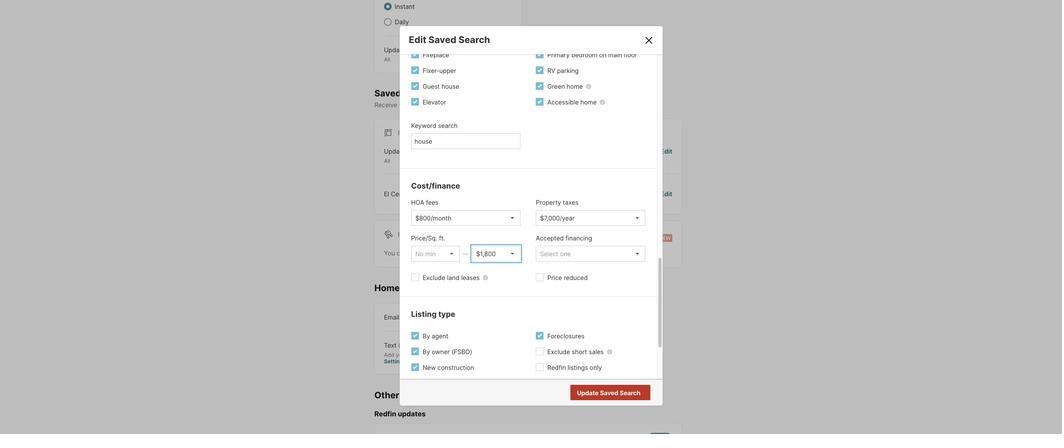 Task type: locate. For each thing, give the bounding box(es) containing it.
list box for hoa fees
[[411, 210, 521, 226]]

2 vertical spatial update
[[577, 390, 599, 397]]

update saved search
[[577, 390, 641, 397]]

1 vertical spatial types
[[407, 148, 424, 156]]

1 vertical spatial on
[[476, 101, 483, 109]]

1 horizontal spatial on
[[600, 51, 607, 59]]

price reduced
[[548, 274, 588, 282]]

rent
[[412, 231, 428, 239]]

2 for from the top
[[398, 231, 410, 239]]

list box for property taxes
[[536, 210, 646, 226]]

0 vertical spatial all
[[384, 56, 390, 63]]

by agent
[[423, 333, 449, 340]]

1 vertical spatial search
[[620, 390, 641, 397]]

list box for accepted financing
[[536, 246, 646, 262]]

update left no
[[577, 390, 599, 397]]

1 vertical spatial exclude
[[548, 349, 571, 356]]

timely
[[399, 101, 417, 109]]

no results
[[610, 390, 640, 398]]

account settings
[[384, 352, 476, 365]]

update inside button
[[577, 390, 599, 397]]

for rent
[[398, 231, 428, 239]]

edit inside dialog
[[409, 34, 427, 45]]

update types all up fixer- at the top
[[384, 46, 424, 63]]

0 vertical spatial on
[[600, 51, 607, 59]]

edit button
[[661, 147, 673, 165], [661, 190, 673, 199]]

searches inside saved searches receive timely notifications based on your preferred search filters.
[[403, 88, 444, 99]]

property
[[536, 199, 562, 207]]

types
[[407, 46, 424, 54], [407, 148, 424, 156]]

leases
[[462, 274, 480, 282]]

1 horizontal spatial search
[[528, 101, 548, 109]]

hoa
[[411, 199, 425, 207]]

update types all
[[384, 46, 424, 63], [384, 148, 424, 164]]

agent
[[432, 333, 449, 340]]

exclude down foreclosures
[[548, 349, 571, 356]]

receive
[[375, 101, 398, 109]]

by
[[423, 333, 430, 340], [423, 349, 430, 356]]

0 vertical spatial by
[[423, 333, 430, 340]]

2 types from the top
[[407, 148, 424, 156]]

update
[[384, 46, 406, 54], [384, 148, 406, 156], [577, 390, 599, 397]]

1 vertical spatial searches
[[449, 250, 476, 257]]

0 horizontal spatial on
[[476, 101, 483, 109]]

your up settings
[[396, 352, 407, 358]]

0 vertical spatial exclude
[[423, 274, 446, 282]]

1 update types all from the top
[[384, 46, 424, 63]]

0 horizontal spatial exclude
[[423, 274, 446, 282]]

0 vertical spatial types
[[407, 46, 424, 54]]

1 vertical spatial all
[[384, 158, 390, 164]]

saved
[[429, 34, 457, 45], [375, 88, 401, 99], [429, 250, 447, 257], [600, 390, 619, 397]]

0 horizontal spatial search
[[459, 34, 490, 45]]

rv
[[548, 67, 556, 75]]

1 vertical spatial edit
[[661, 148, 673, 156]]

1 horizontal spatial search
[[620, 390, 641, 397]]

0 horizontal spatial search
[[438, 122, 458, 130]]

1 horizontal spatial your
[[485, 101, 497, 109]]

new construction
[[423, 364, 474, 372]]

0 vertical spatial home
[[567, 83, 583, 90]]

construction
[[438, 364, 474, 372]]

no results button
[[601, 386, 650, 402]]

update down daily radio
[[384, 46, 406, 54]]

for left rent
[[398, 231, 410, 239]]

.
[[554, 250, 556, 257]]

for
[[398, 129, 410, 137], [398, 231, 410, 239]]

1 all from the top
[[384, 56, 390, 63]]

cerrito
[[391, 190, 411, 198]]

on
[[600, 51, 607, 59], [476, 101, 483, 109]]

0 horizontal spatial redfin
[[375, 411, 397, 419]]

1 vertical spatial edit button
[[661, 190, 673, 199]]

other
[[375, 390, 400, 401]]

all up el
[[384, 158, 390, 164]]

filters.
[[549, 101, 567, 109]]

redfin down other
[[375, 411, 397, 419]]

2 by from the top
[[423, 349, 430, 356]]

types down for sale
[[407, 148, 424, 156]]

redfin listings only
[[548, 364, 602, 372]]

your left preferred
[[485, 101, 497, 109]]

on right based in the left of the page
[[476, 101, 483, 109]]

no
[[610, 390, 618, 398]]

edit saved search dialog
[[400, 0, 663, 406]]

keyword search
[[411, 122, 458, 130]]

1 by from the top
[[423, 333, 430, 340]]

text (sms)
[[384, 342, 416, 349]]

0 vertical spatial redfin
[[548, 364, 566, 372]]

edit for 2nd the edit button from the bottom of the page
[[661, 148, 673, 156]]

listing
[[411, 310, 437, 319]]

saved inside update saved search button
[[600, 390, 619, 397]]

1 vertical spatial for
[[398, 231, 410, 239]]

floor
[[624, 51, 638, 59]]

you
[[384, 250, 395, 257]]

1 vertical spatial update types all
[[384, 148, 424, 164]]

preferred
[[499, 101, 526, 109]]

el cerrito test 1
[[384, 190, 430, 198]]

search left filters.
[[528, 101, 548, 109]]

rv parking
[[548, 67, 579, 75]]

in
[[447, 352, 452, 358]]

search
[[528, 101, 548, 109], [438, 122, 458, 130]]

property taxes
[[536, 199, 579, 207]]

exclude land leases
[[423, 274, 480, 282]]

search
[[459, 34, 490, 45], [620, 390, 641, 397]]

home right accessible
[[581, 99, 597, 106]]

2 vertical spatial edit
[[661, 190, 673, 198]]

0 vertical spatial search
[[528, 101, 548, 109]]

searches up notifications
[[403, 88, 444, 99]]

home
[[567, 83, 583, 90], [581, 99, 597, 106]]

add your phone number in
[[384, 352, 453, 358]]

update types all down for sale
[[384, 148, 424, 164]]

primary bedroom on main floor
[[548, 51, 638, 59]]

for sale
[[398, 129, 427, 137]]

1
[[427, 190, 430, 198]]

0 vertical spatial searches
[[403, 88, 444, 99]]

for
[[525, 250, 533, 257]]

1 vertical spatial search
[[438, 122, 458, 130]]

redfin inside edit saved search dialog
[[548, 364, 566, 372]]

redfin
[[548, 364, 566, 372], [375, 411, 397, 419]]

search inside button
[[620, 390, 641, 397]]

by for by agent
[[423, 333, 430, 340]]

edit for 1st the edit button from the bottom of the page
[[661, 190, 673, 198]]

0 vertical spatial update types all
[[384, 46, 424, 63]]

1 vertical spatial update
[[384, 148, 406, 156]]

ft.
[[439, 235, 446, 242]]

0 vertical spatial your
[[485, 101, 497, 109]]

list box up ft.
[[411, 210, 521, 226]]

list box down financing
[[536, 246, 646, 262]]

0 vertical spatial for
[[398, 129, 410, 137]]

1 for from the top
[[398, 129, 410, 137]]

types up fixer- at the top
[[407, 46, 424, 54]]

list box
[[411, 210, 521, 226], [536, 210, 646, 226], [411, 246, 460, 262], [472, 246, 521, 262], [536, 246, 646, 262]]

settings
[[384, 359, 406, 365]]

edit
[[409, 34, 427, 45], [661, 148, 673, 156], [661, 190, 673, 198]]

for left sale
[[398, 129, 410, 137]]

listing type
[[411, 310, 456, 319]]

1 vertical spatial your
[[396, 352, 407, 358]]

redfin left listings
[[548, 364, 566, 372]]

searches
[[403, 88, 444, 99], [449, 250, 476, 257]]

keyword
[[411, 122, 437, 130]]

home up the accessible home
[[567, 83, 583, 90]]

on left main
[[600, 51, 607, 59]]

list box up financing
[[536, 210, 646, 226]]

0 vertical spatial edit button
[[661, 147, 673, 165]]

add
[[384, 352, 395, 358]]

1 horizontal spatial redfin
[[548, 364, 566, 372]]

accepted financing
[[536, 235, 593, 242]]

only
[[590, 364, 602, 372]]

primary
[[548, 51, 570, 59]]

results
[[620, 390, 640, 398]]

update down for sale
[[384, 148, 406, 156]]

search for edit saved search
[[459, 34, 490, 45]]

saved searches receive timely notifications based on your preferred search filters.
[[375, 88, 567, 109]]

home tours
[[375, 283, 425, 294]]

your inside saved searches receive timely notifications based on your preferred search filters.
[[485, 101, 497, 109]]

1 vertical spatial home
[[581, 99, 597, 106]]

0 vertical spatial edit
[[409, 34, 427, 45]]

saved inside saved searches receive timely notifications based on your preferred search filters.
[[375, 88, 401, 99]]

searches left while at the bottom
[[449, 250, 476, 257]]

exclude left land
[[423, 274, 446, 282]]

instant
[[395, 3, 415, 10]]

all down daily radio
[[384, 56, 390, 63]]

1 vertical spatial by
[[423, 349, 430, 356]]

0 horizontal spatial searches
[[403, 88, 444, 99]]

search down notifications
[[438, 122, 458, 130]]

0 vertical spatial search
[[459, 34, 490, 45]]

sales
[[589, 349, 604, 356]]

1 vertical spatial redfin
[[375, 411, 397, 419]]

1 horizontal spatial exclude
[[548, 349, 571, 356]]

all
[[384, 56, 390, 63], [384, 158, 390, 164]]

short
[[572, 349, 588, 356]]



Task type: vqa. For each thing, say whether or not it's contained in the screenshot.
on in the SAVED SEARCHES RECEIVE TIMELY NOTIFICATIONS BASED ON YOUR PREFERRED SEARCH FILTERS.
yes



Task type: describe. For each thing, give the bounding box(es) containing it.
edit saved search
[[409, 34, 490, 45]]

green
[[548, 83, 565, 90]]

redfin for redfin listings only
[[548, 364, 566, 372]]

price/sq.
[[411, 235, 438, 242]]

financing
[[566, 235, 593, 242]]

search inside saved searches receive timely notifications based on your preferred search filters.
[[528, 101, 548, 109]]

can
[[397, 250, 407, 257]]

edit saved search element
[[409, 34, 635, 45]]

land
[[447, 274, 460, 282]]

notifications
[[419, 101, 454, 109]]

fixer-upper
[[423, 67, 457, 75]]

main
[[609, 51, 623, 59]]

1 types from the top
[[407, 46, 424, 54]]

e.g. office, balcony, modern text field
[[415, 138, 517, 145]]

0 vertical spatial update
[[384, 46, 406, 54]]

type
[[439, 310, 456, 319]]

new
[[423, 364, 436, 372]]

for for for rent
[[398, 231, 410, 239]]

green home
[[548, 83, 583, 90]]

other emails
[[375, 390, 430, 401]]

updates
[[398, 411, 426, 419]]

home
[[375, 283, 400, 294]]

elevator
[[423, 99, 447, 106]]

exclude for exclude land leases
[[423, 274, 446, 282]]

account
[[453, 352, 476, 358]]

house
[[442, 83, 460, 90]]

reduced
[[564, 274, 588, 282]]

taxes
[[563, 199, 579, 207]]

search for update saved search
[[620, 390, 641, 397]]

edit for edit saved search
[[409, 34, 427, 45]]

sale
[[412, 129, 427, 137]]

rentals
[[535, 250, 554, 257]]

on inside saved searches receive timely notifications based on your preferred search filters.
[[476, 101, 483, 109]]

parking
[[557, 67, 579, 75]]

el
[[384, 190, 389, 198]]

Daily radio
[[384, 18, 392, 26]]

redfin updates
[[375, 411, 426, 419]]

upper
[[440, 67, 457, 75]]

Instant radio
[[384, 3, 392, 10]]

home for green home
[[567, 83, 583, 90]]

home for accessible home
[[581, 99, 597, 106]]

email
[[384, 314, 400, 321]]

listings
[[568, 364, 589, 372]]

hoa fees
[[411, 199, 439, 207]]

emails
[[402, 390, 430, 401]]

redfin for redfin updates
[[375, 411, 397, 419]]

1 edit button from the top
[[661, 147, 673, 165]]

daily
[[395, 18, 409, 26]]

guest
[[423, 83, 440, 90]]

number
[[426, 352, 446, 358]]

accepted
[[536, 235, 564, 242]]

fireplace
[[423, 51, 449, 59]]

while
[[478, 250, 493, 257]]

list box right —
[[472, 246, 521, 262]]

2 all from the top
[[384, 158, 390, 164]]

create
[[409, 250, 428, 257]]

fixer-
[[423, 67, 440, 75]]

search inside dialog
[[438, 122, 458, 130]]

account settings link
[[384, 352, 476, 365]]

list box down ft.
[[411, 246, 460, 262]]

bedroom
[[572, 51, 598, 59]]

test
[[413, 190, 425, 198]]

exclude for exclude short sales
[[548, 349, 571, 356]]

price/sq. ft.
[[411, 235, 446, 242]]

(sms)
[[399, 342, 416, 349]]

exclude short sales
[[548, 349, 604, 356]]

update saved search button
[[571, 386, 651, 401]]

by for by owner (fsbo)
[[423, 349, 430, 356]]

0 horizontal spatial your
[[396, 352, 407, 358]]

tours
[[402, 283, 425, 294]]

phone
[[409, 352, 425, 358]]

accessible home
[[548, 99, 597, 106]]

(fsbo)
[[452, 349, 473, 356]]

2 edit button from the top
[[661, 190, 673, 199]]

—
[[463, 251, 469, 257]]

cost/finance
[[411, 182, 460, 191]]

based
[[456, 101, 474, 109]]

fees
[[426, 199, 439, 207]]

1 horizontal spatial searches
[[449, 250, 476, 257]]

accessible
[[548, 99, 579, 106]]

for for for sale
[[398, 129, 410, 137]]

guest house
[[423, 83, 460, 90]]

2 update types all from the top
[[384, 148, 424, 164]]

on inside edit saved search dialog
[[600, 51, 607, 59]]

by owner (fsbo)
[[423, 349, 473, 356]]

foreclosures
[[548, 333, 585, 340]]

searching
[[495, 250, 523, 257]]

you can create saved searches while searching for rentals .
[[384, 250, 556, 257]]



